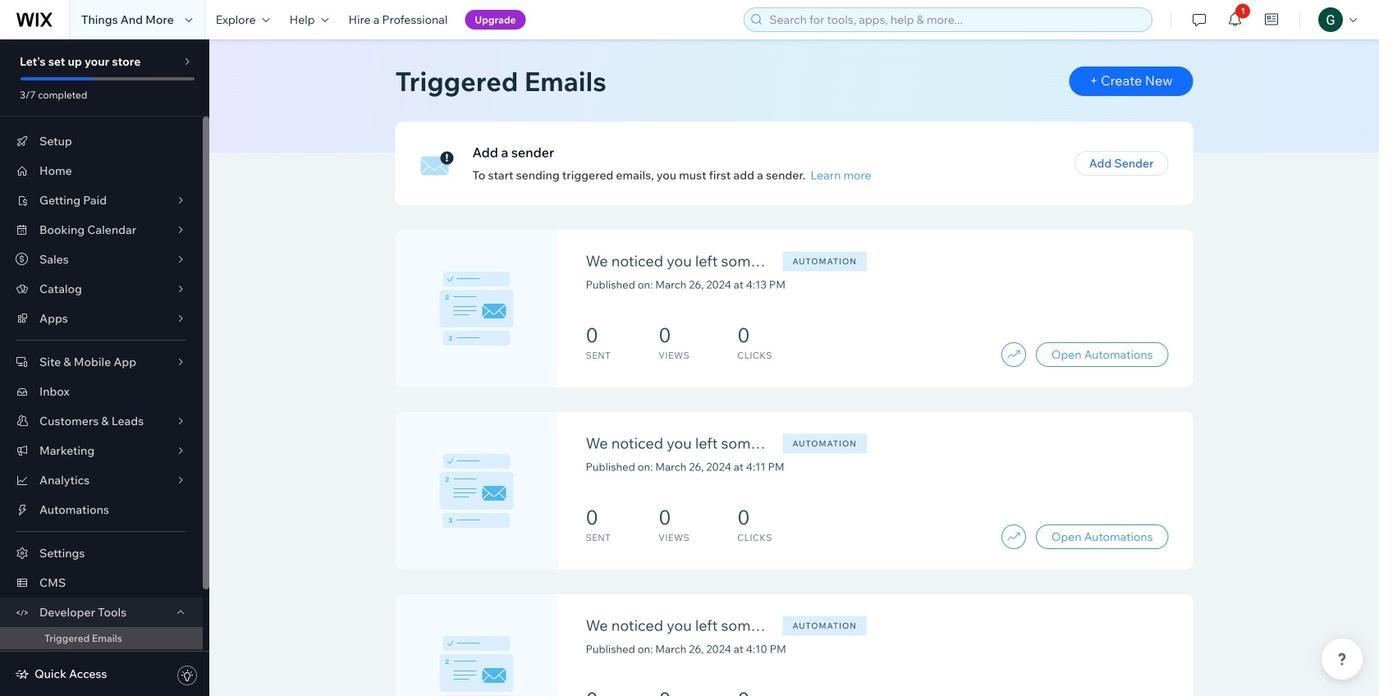 Task type: locate. For each thing, give the bounding box(es) containing it.
Search for tools, apps, help & more... field
[[765, 8, 1148, 31]]

sidebar element
[[0, 39, 209, 696]]



Task type: vqa. For each thing, say whether or not it's contained in the screenshot.
1st Project Title from the bottom
no



